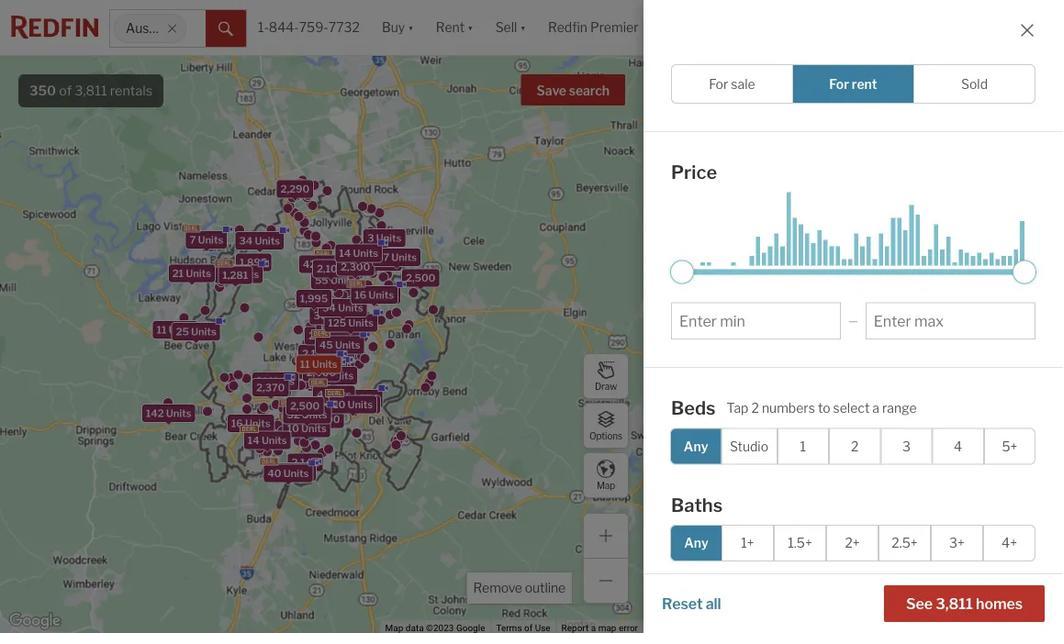 Task type: vqa. For each thing, say whether or not it's contained in the screenshot.
the bottom 24
yes



Task type: describe. For each thing, give the bounding box(es) containing it.
apartment
[[699, 562, 746, 573]]

see 3,811 homes
[[907, 595, 1023, 613]]

for rent
[[779, 181, 828, 196]]

gables
[[686, 528, 722, 542]]

see 3,811 homes button
[[885, 586, 1045, 623]]

0 horizontal spatial 11
[[157, 324, 167, 336]]

1 vertical spatial 10
[[287, 423, 299, 435]]

redfin premier
[[548, 20, 639, 35]]

outline
[[525, 581, 566, 597]]

34
[[239, 235, 253, 247]]

tap 2 numbers to select a range
[[727, 400, 917, 416]]

30
[[314, 310, 328, 322]]

austin for austin apartments for rent
[[672, 74, 735, 99]]

4 checkbox
[[933, 428, 985, 465]]

map button
[[583, 453, 629, 499]]

2.5+
[[892, 536, 918, 551]]

1 checkbox
[[778, 428, 830, 465]]

45 units
[[320, 340, 361, 351]]

1- for 2
[[686, 505, 697, 520]]

0 horizontal spatial 16 units
[[231, 418, 271, 430]]

245 units
[[351, 256, 398, 268]]

2,400
[[307, 367, 336, 379]]

austin apartments for rent
[[672, 74, 939, 99]]

(512)
[[885, 594, 920, 612]]

numbers
[[762, 400, 816, 416]]

tx
[[956, 528, 970, 542]]

Any checkbox
[[671, 428, 722, 465]]

0 horizontal spatial 14
[[248, 435, 260, 447]]

1 horizontal spatial 16
[[355, 289, 367, 301]]

photos button
[[917, 195, 992, 221]]

1 horizontal spatial 16 units
[[355, 289, 394, 301]]

7732
[[329, 20, 360, 35]]

5+
[[1003, 439, 1018, 454]]

see
[[907, 595, 933, 613]]

11 units up the 142 units
[[157, 324, 194, 336]]

baths
[[672, 494, 723, 516]]

23
[[313, 370, 326, 382]]

apartments
[[739, 74, 856, 99]]

studio
[[730, 439, 769, 454]]

11 units up 45 units
[[320, 321, 357, 333]]

142
[[146, 408, 164, 420]]

142 units
[[146, 408, 192, 420]]

range
[[883, 400, 917, 416]]

40
[[268, 468, 282, 480]]

draw button
[[583, 354, 629, 400]]

78703
[[973, 528, 1008, 542]]

(512) 523-6388 link
[[852, 586, 1022, 617]]

1 horizontal spatial 14 units
[[339, 248, 379, 260]]

2,150
[[302, 348, 330, 360]]

2,149
[[292, 457, 319, 469]]

6388
[[957, 594, 997, 612]]

54
[[322, 302, 336, 314]]

7
[[190, 234, 196, 246]]

options
[[590, 431, 623, 442]]

27 units
[[357, 289, 397, 301]]

1 vertical spatial 10 units
[[287, 423, 327, 435]]

1 horizontal spatial 10 units
[[334, 399, 373, 411]]

remove outline
[[474, 581, 566, 597]]

32 units
[[287, 409, 328, 421]]

4+
[[1002, 536, 1018, 551]]

price
[[672, 161, 718, 183]]

1 horizontal spatial for
[[860, 74, 888, 99]]

minimum price slider
[[671, 260, 695, 284]]

39 units
[[336, 399, 376, 411]]

map
[[597, 481, 616, 492]]

rent for for rent
[[852, 76, 878, 91]]

11 units down 45 on the left
[[300, 359, 338, 371]]

54 units
[[322, 302, 364, 314]]

rent for for rent
[[802, 181, 828, 196]]

draw
[[595, 381, 617, 393]]

42
[[303, 259, 316, 271]]

1-844-759-7732
[[258, 20, 360, 35]]

reset all
[[662, 595, 722, 613]]

3 for 3 units
[[368, 232, 374, 244]]

0 vertical spatial 24
[[322, 260, 336, 272]]

option group containing for sale
[[672, 64, 1036, 103]]

1 horizontal spatial 21
[[256, 376, 268, 388]]

1,895
[[240, 257, 268, 269]]

video tour
[[688, 259, 745, 270]]

4 for 4 units
[[317, 389, 324, 401]]

523-
[[923, 594, 957, 612]]

2 vertical spatial 24
[[303, 365, 316, 377]]

reset all button
[[662, 586, 722, 623]]

2,370
[[256, 382, 285, 394]]

0 vertical spatial 10
[[334, 399, 346, 411]]

34 units
[[239, 235, 280, 247]]

4 for 4
[[955, 439, 963, 454]]

3+ radio
[[932, 525, 984, 562]]

Enter max text field
[[874, 312, 1028, 330]]

for rent
[[830, 76, 878, 91]]

2 checkbox
[[830, 428, 881, 465]]

1+
[[742, 536, 755, 551]]

32
[[287, 409, 300, 421]]

sandra
[[808, 528, 844, 542]]

2,495
[[290, 403, 320, 415]]

0 horizontal spatial 21 units
[[172, 268, 211, 280]]

759-
[[299, 20, 329, 35]]

1+ radio
[[722, 525, 774, 562]]

1 horizontal spatial 11
[[300, 359, 310, 371]]

3 checkbox
[[881, 428, 933, 465]]

—
[[849, 314, 859, 328]]

video
[[688, 259, 717, 270]]

Enter min text field
[[680, 312, 833, 330]]

55
[[315, 275, 329, 287]]

photos
[[921, 196, 971, 214]]

1
[[801, 439, 807, 454]]

|
[[785, 528, 788, 542]]

rent
[[892, 74, 939, 99]]

For rent checkbox
[[793, 64, 915, 103]]



Task type: locate. For each thing, give the bounding box(es) containing it.
2,754
[[350, 393, 379, 405]]

austin up price
[[672, 74, 735, 99]]

1 horizontal spatial a
[[873, 400, 880, 416]]

1 horizontal spatial 3,811
[[672, 181, 705, 196]]

2,300
[[341, 261, 370, 273]]

0 vertical spatial for
[[860, 74, 888, 99]]

1 horizontal spatial austin
[[672, 74, 735, 99]]

4 inside option
[[955, 439, 963, 454]]

0 vertical spatial 24 units
[[322, 260, 363, 272]]

30 units
[[314, 310, 355, 322]]

Sold checkbox
[[914, 64, 1036, 103]]

any for 1+
[[685, 536, 709, 551]]

(512) 523-6388
[[885, 594, 997, 612]]

11
[[320, 321, 330, 333], [157, 324, 167, 336], [300, 359, 310, 371]]

map region
[[0, 0, 802, 634]]

sold
[[962, 76, 989, 91]]

3 inside checkbox
[[903, 439, 911, 454]]

1 horizontal spatial 3
[[903, 439, 911, 454]]

Any radio
[[671, 525, 723, 562]]

0 vertical spatial 14
[[339, 248, 351, 260]]

1 vertical spatial 24 units
[[309, 330, 349, 342]]

for inside option
[[710, 76, 729, 91]]

any down beds
[[684, 439, 709, 454]]

1 vertical spatial rent
[[802, 181, 828, 196]]

2,500 up '1,600' at left
[[290, 401, 320, 413]]

0 horizontal spatial rent
[[802, 181, 828, 196]]

28
[[219, 269, 232, 281]]

for for for sale
[[710, 76, 729, 91]]

24 up 55 units
[[322, 260, 336, 272]]

40 units
[[268, 468, 309, 480]]

a left range
[[873, 400, 880, 416]]

reset
[[662, 595, 703, 613]]

for sale
[[710, 76, 756, 91]]

bed
[[708, 505, 730, 520]]

0 horizontal spatial a
[[779, 594, 787, 612]]

25
[[176, 326, 189, 338]]

21 left "23"
[[256, 376, 268, 388]]

55 units
[[315, 275, 356, 287]]

3,811 inside button
[[936, 595, 974, 613]]

24 units up 55 units
[[322, 260, 363, 272]]

11 left 25
[[157, 324, 167, 336]]

beds
[[672, 397, 716, 419]]

3 up 245 units
[[368, 232, 374, 244]]

any for studio
[[684, 439, 709, 454]]

maximum price slider
[[1013, 260, 1037, 284]]

10 up '1,600' at left
[[334, 399, 346, 411]]

10 units up '1,600' at left
[[334, 399, 373, 411]]

350 of 3,811 rentals
[[29, 83, 153, 99]]

245
[[351, 256, 371, 268]]

austin for austin
[[126, 21, 165, 36]]

1 horizontal spatial 2,500
[[406, 273, 436, 285]]

1 horizontal spatial for
[[830, 76, 850, 91]]

0 vertical spatial 21
[[172, 268, 184, 280]]

0 horizontal spatial austin
[[126, 21, 165, 36]]

0 vertical spatial any
[[684, 439, 709, 454]]

photo of 111 sandra muraida way, austin, tx 78703 image
[[672, 247, 1036, 459]]

1 vertical spatial 21 units
[[256, 376, 295, 388]]

14
[[339, 248, 351, 260], [248, 435, 260, 447]]

1 horizontal spatial rent
[[852, 76, 878, 91]]

11 units
[[320, 321, 357, 333], [157, 324, 194, 336], [300, 359, 338, 371]]

option group
[[672, 64, 1036, 103], [671, 428, 1036, 465], [671, 525, 1036, 562]]

4 down "23"
[[317, 389, 324, 401]]

0 horizontal spatial 10
[[287, 423, 299, 435]]

search
[[569, 83, 610, 99]]

0 horizontal spatial 14 units
[[248, 435, 287, 447]]

1 horizontal spatial 21 units
[[256, 376, 295, 388]]

1 vertical spatial 16 units
[[231, 418, 271, 430]]

4 left 5+
[[955, 439, 963, 454]]

2 inside 2 option
[[852, 439, 859, 454]]

1 vertical spatial 16
[[231, 418, 243, 430]]

16 units down 2,370
[[231, 418, 271, 430]]

tour
[[719, 259, 745, 270]]

1 vertical spatial 24
[[309, 330, 322, 342]]

2+ radio
[[827, 525, 879, 562]]

1.5+ radio
[[774, 525, 827, 562]]

45
[[320, 340, 333, 351]]

16 units down 245 units
[[355, 289, 394, 301]]

2,100
[[317, 263, 345, 275]]

24 up 2,150
[[309, 330, 322, 342]]

2,290
[[281, 183, 310, 195]]

1- for 844-
[[258, 20, 269, 35]]

0 vertical spatial rent
[[852, 76, 878, 91]]

rent inside option
[[852, 76, 878, 91]]

schedule a tour button
[[686, 588, 852, 615]]

austin left remove austin icon
[[126, 21, 165, 36]]

1 vertical spatial 3
[[903, 439, 911, 454]]

remove
[[474, 581, 523, 597]]

redfin premier button
[[537, 0, 650, 55]]

1 vertical spatial 2,500
[[290, 401, 320, 413]]

116 units
[[268, 467, 312, 479]]

2 for numbers
[[752, 400, 760, 416]]

0 horizontal spatial 2
[[697, 505, 705, 520]]

for left sale
[[710, 76, 729, 91]]

1-844-759-7732 link
[[258, 20, 360, 35]]

2 down select
[[852, 439, 859, 454]]

11 up 45 on the left
[[320, 321, 330, 333]]

for inside option
[[830, 76, 850, 91]]

1 vertical spatial 21
[[256, 376, 268, 388]]

2 for from the left
[[830, 76, 850, 91]]

0 vertical spatial 3,811
[[75, 83, 107, 99]]

rentals
[[110, 83, 153, 99]]

10 down 32
[[287, 423, 299, 435]]

1 vertical spatial any
[[685, 536, 709, 551]]

21 units up 32
[[256, 376, 295, 388]]

21 left 28
[[172, 268, 184, 280]]

0 horizontal spatial 1-
[[258, 20, 269, 35]]

0 vertical spatial 10 units
[[334, 399, 373, 411]]

2 right 'tap'
[[752, 400, 760, 416]]

0 horizontal spatial for
[[710, 76, 729, 91]]

1- right submit search image
[[258, 20, 269, 35]]

10
[[334, 399, 346, 411], [287, 423, 299, 435]]

0 vertical spatial 4
[[317, 389, 324, 401]]

4 inside map region
[[317, 389, 324, 401]]

Studio checkbox
[[721, 428, 778, 465]]

sale
[[732, 76, 756, 91]]

1 for from the left
[[710, 76, 729, 91]]

1 horizontal spatial 14
[[339, 248, 351, 260]]

0 vertical spatial 3
[[368, 232, 374, 244]]

4 units
[[317, 389, 351, 401]]

24 down 2,150
[[303, 365, 316, 377]]

2.5+ radio
[[879, 525, 932, 562]]

10 units down 32 units
[[287, 423, 327, 435]]

3 units
[[368, 232, 402, 244]]

schedule a tour
[[712, 594, 819, 612]]

1 vertical spatial 1-
[[686, 505, 697, 520]]

2 left bed
[[697, 505, 705, 520]]

1 vertical spatial 2
[[852, 439, 859, 454]]

2 vertical spatial option group
[[671, 525, 1036, 562]]

1 vertical spatial 4
[[955, 439, 963, 454]]

2,500 down 37 units
[[406, 273, 436, 285]]

4
[[317, 389, 324, 401], [955, 439, 963, 454]]

3,811
[[75, 83, 107, 99], [672, 181, 705, 196], [936, 595, 974, 613]]

for for for rent
[[830, 76, 850, 91]]

0 vertical spatial 21 units
[[172, 268, 211, 280]]

1 vertical spatial 3,811
[[672, 181, 705, 196]]

0 vertical spatial a
[[873, 400, 880, 416]]

16 up 54 units
[[355, 289, 367, 301]]

0 horizontal spatial 10 units
[[287, 423, 327, 435]]

0 horizontal spatial 3,811
[[75, 83, 107, 99]]

0 vertical spatial 14 units
[[339, 248, 379, 260]]

1 vertical spatial austin
[[672, 74, 735, 99]]

austin
[[126, 21, 165, 36], [672, 74, 735, 99]]

0 vertical spatial 2
[[752, 400, 760, 416]]

None search field
[[187, 10, 206, 47]]

3+
[[950, 536, 965, 551]]

tour
[[790, 594, 819, 612]]

1 horizontal spatial 2
[[752, 400, 760, 416]]

37
[[377, 252, 390, 264]]

premier
[[591, 20, 639, 35]]

For sale checkbox
[[672, 64, 794, 103]]

28 units
[[219, 269, 259, 281]]

units
[[376, 232, 402, 244], [198, 234, 223, 246], [255, 235, 280, 247], [353, 248, 379, 260], [392, 252, 417, 264], [373, 256, 398, 268], [318, 259, 344, 271], [338, 260, 363, 272], [186, 268, 211, 280], [234, 269, 259, 281], [331, 275, 356, 287], [369, 289, 394, 301], [372, 289, 397, 301], [338, 302, 364, 314], [330, 310, 355, 322], [349, 317, 374, 329], [332, 321, 357, 333], [169, 324, 194, 336], [191, 326, 217, 338], [324, 330, 349, 342], [335, 340, 361, 351], [312, 359, 338, 371], [318, 365, 343, 377], [329, 370, 354, 382], [270, 376, 295, 388], [326, 389, 351, 401], [348, 399, 373, 411], [351, 399, 376, 411], [166, 408, 192, 420], [302, 409, 328, 421], [245, 418, 271, 430], [301, 423, 327, 435], [262, 435, 287, 447], [287, 467, 312, 479], [284, 468, 309, 480]]

1- up gables
[[686, 505, 697, 520]]

3 down range
[[903, 439, 911, 454]]

austin,
[[918, 528, 953, 542]]

3 for 3
[[903, 439, 911, 454]]

25 units
[[176, 326, 217, 338]]

16
[[355, 289, 367, 301], [231, 418, 243, 430]]

16 left 32
[[231, 418, 243, 430]]

3 inside map region
[[368, 232, 374, 244]]

0 horizontal spatial for
[[782, 181, 799, 196]]

0 vertical spatial option group
[[672, 64, 1036, 103]]

11 left "23"
[[300, 359, 310, 371]]

muraida
[[847, 528, 889, 542]]

1-
[[258, 20, 269, 35], [686, 505, 697, 520]]

1-2 bed
[[686, 505, 730, 520]]

14 units up 116
[[248, 435, 287, 447]]

0 vertical spatial 2,500
[[406, 273, 436, 285]]

1 horizontal spatial 1-
[[686, 505, 697, 520]]

any down 1-2 bed
[[685, 536, 709, 551]]

a left tour
[[779, 594, 787, 612]]

125
[[328, 317, 346, 329]]

0 horizontal spatial 16
[[231, 418, 243, 430]]

save search
[[537, 83, 610, 99]]

1 horizontal spatial 10
[[334, 399, 346, 411]]

all
[[706, 595, 722, 613]]

14 units up 2,300
[[339, 248, 379, 260]]

1,995
[[300, 293, 328, 305]]

21 units
[[172, 268, 211, 280], [256, 376, 295, 388]]

2 horizontal spatial 3,811
[[936, 595, 974, 613]]

homes
[[977, 595, 1023, 613]]

save search button
[[521, 74, 626, 106]]

a inside button
[[779, 594, 787, 612]]

1 vertical spatial a
[[779, 594, 787, 612]]

1 vertical spatial option group
[[671, 428, 1036, 465]]

21 units left 28
[[172, 268, 211, 280]]

5+ checkbox
[[985, 428, 1036, 465]]

0 horizontal spatial 3
[[368, 232, 374, 244]]

1 vertical spatial 14 units
[[248, 435, 287, 447]]

0 vertical spatial austin
[[126, 21, 165, 36]]

of
[[59, 83, 72, 99]]

2 vertical spatial 2
[[697, 505, 705, 520]]

2 vertical spatial 24 units
[[303, 365, 343, 377]]

a
[[873, 400, 880, 416], [779, 594, 787, 612]]

2 vertical spatial 3,811
[[936, 595, 974, 613]]

rent
[[852, 76, 878, 91], [802, 181, 828, 196]]

0 vertical spatial 16
[[355, 289, 367, 301]]

0 horizontal spatial 4
[[317, 389, 324, 401]]

redfin
[[548, 20, 588, 35]]

1 vertical spatial for
[[782, 181, 799, 196]]

1 vertical spatial 14
[[248, 435, 260, 447]]

42 units
[[303, 259, 344, 271]]

24 units down 2,150
[[303, 365, 343, 377]]

2 for bed
[[697, 505, 705, 520]]

0 horizontal spatial 21
[[172, 268, 184, 280]]

submit search image
[[219, 22, 233, 37]]

2+
[[846, 536, 860, 551]]

google image
[[5, 610, 65, 634]]

for
[[860, 74, 888, 99], [782, 181, 799, 196]]

37 units
[[377, 252, 417, 264]]

0 vertical spatial 1-
[[258, 20, 269, 35]]

0 vertical spatial 16 units
[[355, 289, 394, 301]]

for left the rent
[[830, 76, 850, 91]]

save
[[537, 83, 567, 99]]

4+ radio
[[984, 525, 1036, 562]]

2,500
[[406, 273, 436, 285], [290, 401, 320, 413]]

select
[[834, 400, 870, 416]]

116
[[268, 467, 285, 479]]

24 units down 125
[[309, 330, 349, 342]]

schedule
[[712, 594, 776, 612]]

1 horizontal spatial 4
[[955, 439, 963, 454]]

remove austin image
[[167, 23, 178, 34]]

27
[[357, 289, 369, 301]]

2 horizontal spatial 11
[[320, 321, 330, 333]]

0 horizontal spatial 2,500
[[290, 401, 320, 413]]

125 units
[[328, 317, 374, 329]]

2 horizontal spatial 2
[[852, 439, 859, 454]]



